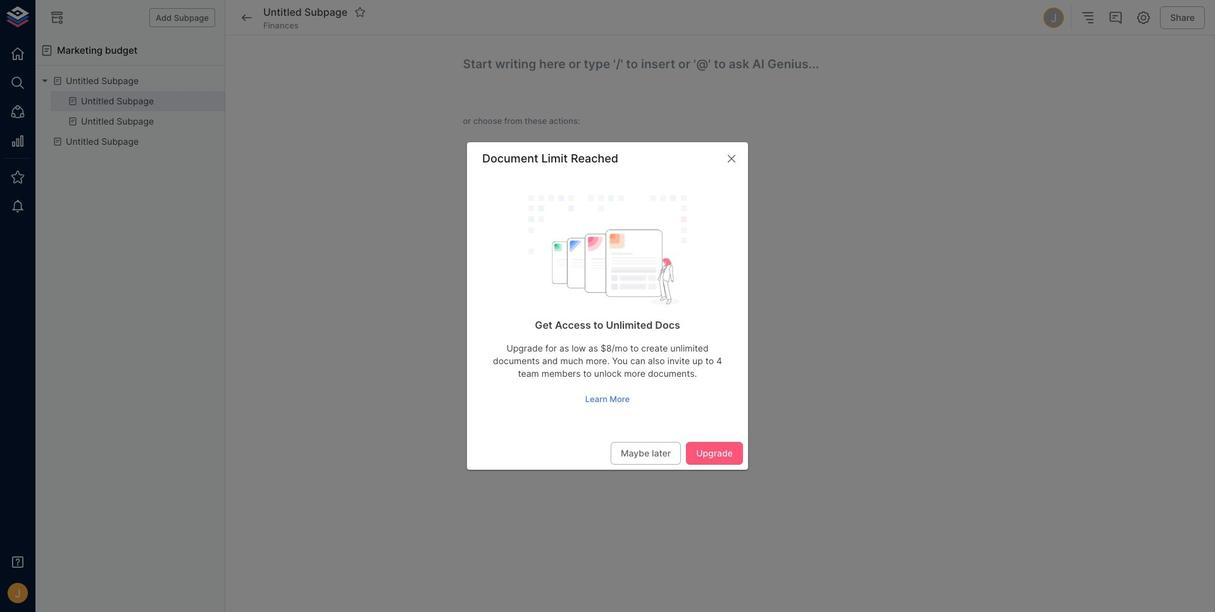 Task type: describe. For each thing, give the bounding box(es) containing it.
settings image
[[1137, 10, 1152, 25]]

table of contents image
[[1081, 10, 1096, 25]]



Task type: locate. For each thing, give the bounding box(es) containing it.
comments image
[[1109, 10, 1124, 25]]

favorite image
[[355, 6, 366, 18]]

go back image
[[239, 10, 255, 25]]

hide wiki image
[[49, 10, 65, 25]]

dialog
[[467, 142, 748, 471]]



